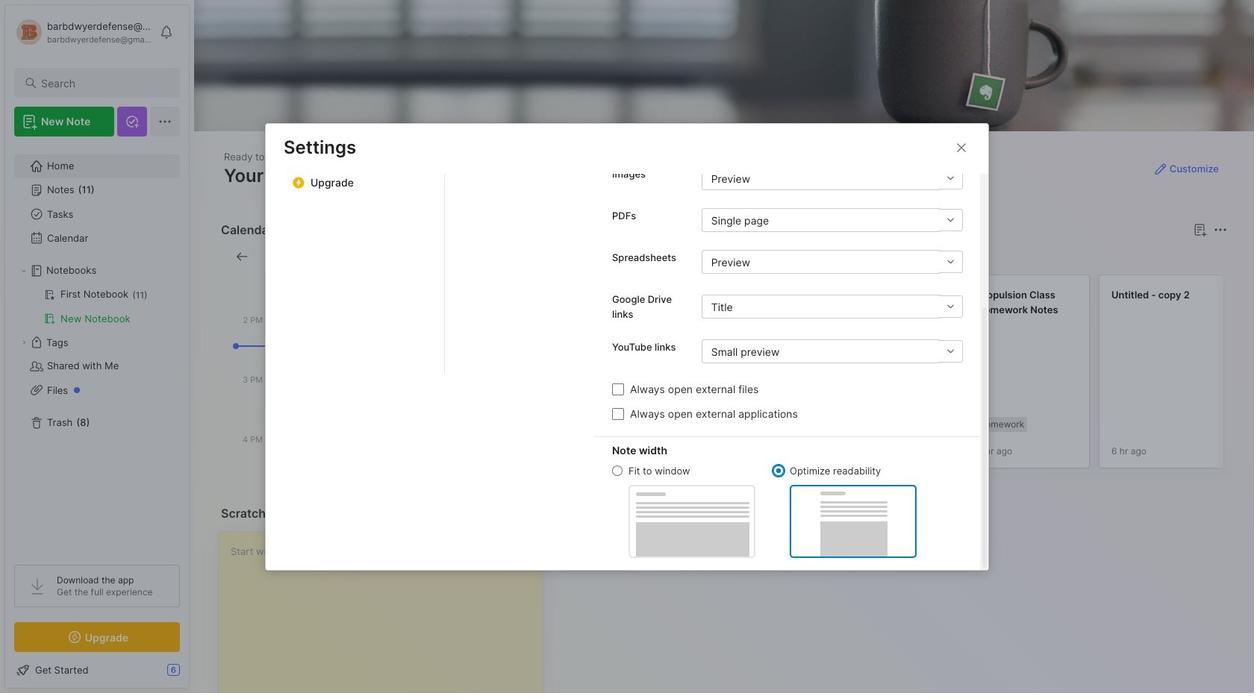 Task type: describe. For each thing, give the bounding box(es) containing it.
tree inside main element
[[5, 146, 189, 552]]

1 tab from the left
[[565, 248, 609, 266]]

Choose default view option for YouTube links field
[[702, 340, 963, 364]]

2 tab from the left
[[615, 248, 675, 266]]

expand tags image
[[19, 338, 28, 347]]

main element
[[0, 0, 194, 694]]

none search field inside main element
[[41, 74, 166, 92]]

close image
[[953, 138, 971, 156]]



Task type: vqa. For each thing, say whether or not it's contained in the screenshot.
Background image
no



Task type: locate. For each thing, give the bounding box(es) containing it.
None radio
[[773, 466, 784, 476]]

Choose default view option for Images field
[[702, 166, 963, 190]]

Choose default view option for PDFs field
[[702, 208, 963, 232]]

0 horizontal spatial tab
[[565, 248, 609, 266]]

expand notebooks image
[[19, 267, 28, 275]]

Start writing… text field
[[231, 532, 542, 694]]

None search field
[[41, 74, 166, 92]]

Choose default view option for Spreadsheets field
[[702, 250, 963, 274]]

Choose default view option for Google Drive links field
[[702, 295, 963, 319]]

None checkbox
[[612, 383, 624, 395], [612, 408, 624, 420], [612, 383, 624, 395], [612, 408, 624, 420]]

tree
[[5, 146, 189, 552]]

option group
[[612, 464, 917, 558]]

tab
[[565, 248, 609, 266], [615, 248, 675, 266]]

row group
[[562, 275, 1254, 478]]

group inside tree
[[14, 283, 179, 331]]

None radio
[[612, 466, 623, 476]]

1 horizontal spatial tab
[[615, 248, 675, 266]]

group
[[14, 283, 179, 331]]

tab list
[[445, 0, 594, 373], [565, 248, 1225, 266]]

Search text field
[[41, 76, 166, 90]]



